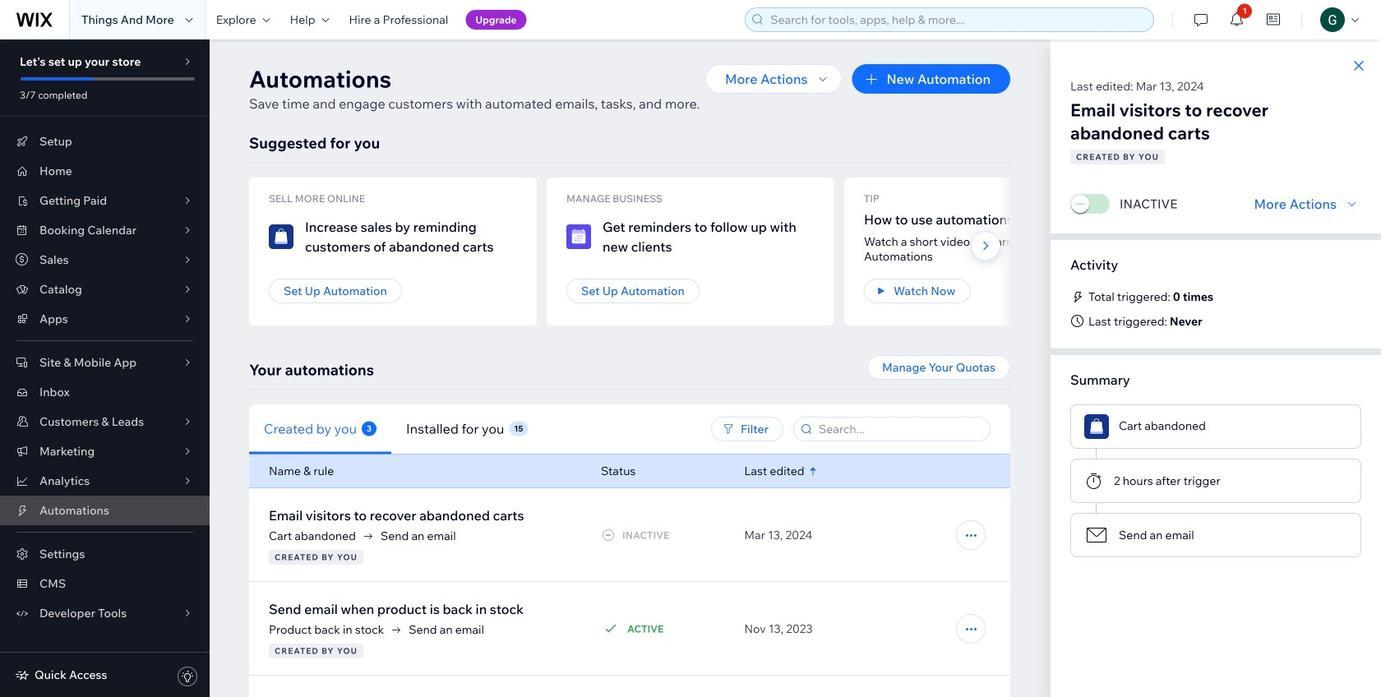 Task type: locate. For each thing, give the bounding box(es) containing it.
0 vertical spatial category image
[[269, 225, 294, 249]]

sidebar element
[[0, 39, 210, 698]]

category image
[[269, 225, 294, 249], [1085, 415, 1110, 439], [1085, 523, 1110, 548]]

tab list
[[249, 404, 639, 454]]

list
[[249, 178, 1382, 326]]

2 vertical spatial category image
[[1085, 523, 1110, 548]]



Task type: describe. For each thing, give the bounding box(es) containing it.
1 vertical spatial category image
[[1085, 415, 1110, 439]]

Search for tools, apps, help & more... field
[[766, 8, 1149, 31]]

Search... field
[[814, 418, 985, 441]]

category image
[[567, 225, 591, 249]]



Task type: vqa. For each thing, say whether or not it's contained in the screenshot.
the e.g., mystunningwebsite.com field
no



